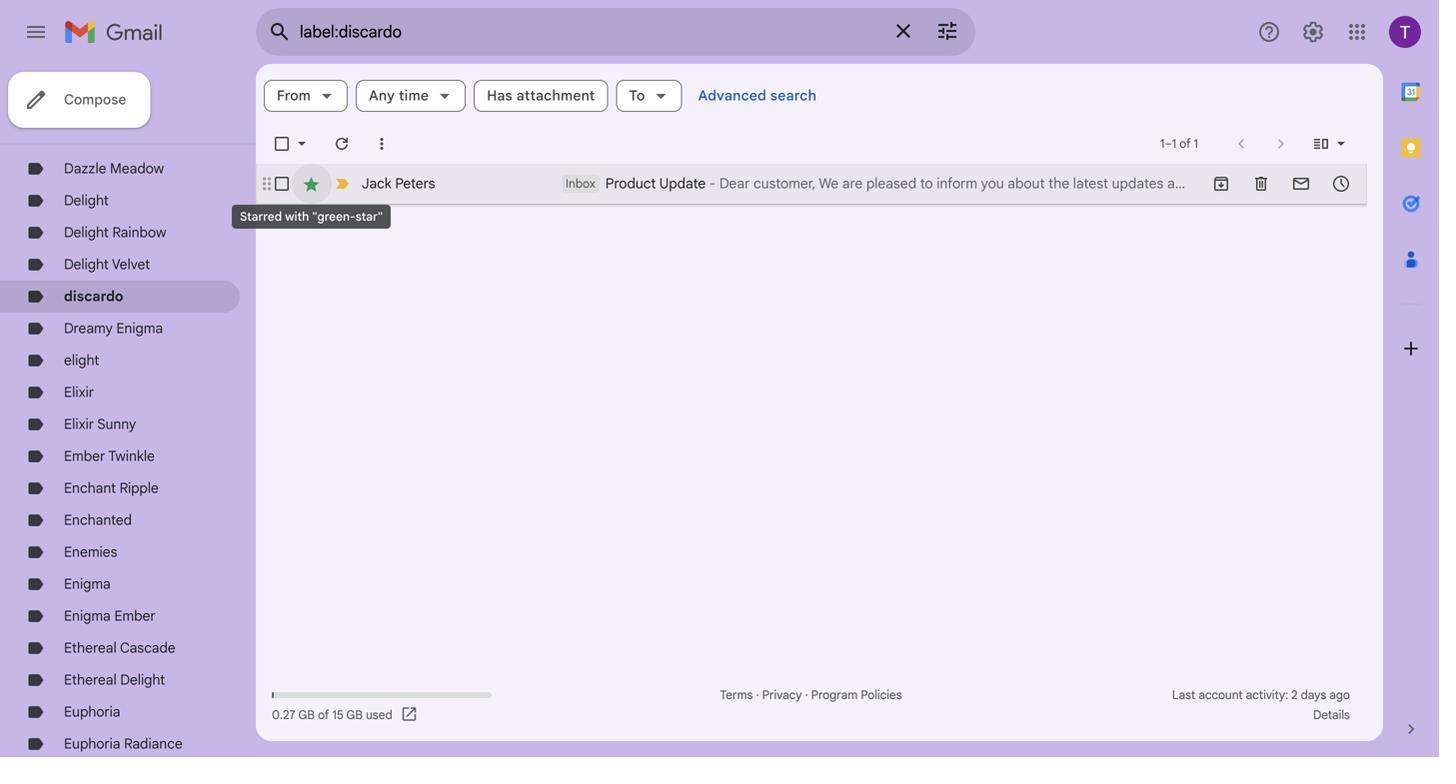 Task type: locate. For each thing, give the bounding box(es) containing it.
footer
[[256, 686, 1368, 726]]

about
[[1008, 175, 1045, 192]]

elight link
[[64, 352, 99, 369]]

dance
[[64, 128, 105, 145]]

delight down dazzle
[[64, 192, 109, 209]]

0 vertical spatial elixir
[[64, 384, 94, 401]]

ember twinkle link
[[64, 448, 155, 465]]

we
[[819, 175, 839, 192]]

tab list
[[1384, 64, 1440, 686]]

ethereal
[[64, 640, 117, 657], [64, 672, 117, 689]]

ethereal delight
[[64, 672, 165, 689]]

details link
[[1314, 708, 1351, 723]]

to button
[[616, 80, 683, 112]]

elixir down "elight" link
[[64, 384, 94, 401]]

to left inform
[[920, 175, 933, 192]]

1 vertical spatial elixir
[[64, 416, 94, 433]]

1 horizontal spatial ember
[[114, 608, 156, 625]]

main content
[[256, 64, 1428, 742]]

1 vertical spatial ethereal
[[64, 672, 117, 689]]

latest
[[1074, 175, 1109, 192]]

dazzle meadow
[[64, 160, 164, 177]]

0 vertical spatial ember
[[64, 448, 105, 465]]

2 vertical spatial enigma
[[64, 608, 111, 625]]

terms
[[720, 688, 753, 703]]

starred with "green-star"
[[240, 209, 383, 224]]

elixir sunny link
[[64, 416, 136, 433]]

enigma right dreamy
[[116, 320, 163, 337]]

0 horizontal spatial gb
[[298, 708, 315, 723]]

None checkbox
[[272, 174, 292, 194]]

to
[[920, 175, 933, 192], [1332, 175, 1345, 192]]

gb left of
[[298, 708, 315, 723]]

clear search image
[[884, 11, 924, 51]]

ethereal cascade link
[[64, 640, 176, 657]]

support image
[[1258, 20, 1282, 44]]

-
[[710, 175, 716, 192]]

compose button
[[8, 72, 150, 128]]

updates
[[1112, 175, 1164, 192]]

1 horizontal spatial ·
[[805, 688, 808, 703]]

euphoria radiance link
[[64, 736, 183, 753]]

settings image
[[1302, 20, 1326, 44]]

2 elixir from the top
[[64, 416, 94, 433]]

to
[[629, 87, 646, 104]]

euphoria
[[64, 704, 121, 721], [64, 736, 121, 753]]

enigma
[[116, 320, 163, 337], [64, 576, 111, 593], [64, 608, 111, 625]]

0.27
[[272, 708, 296, 723]]

1 vertical spatial enigma
[[64, 576, 111, 593]]

delight for delight velvet
[[64, 256, 109, 273]]

delight down cascade
[[120, 672, 165, 689]]

program
[[811, 688, 858, 703]]

dreamy enigma link
[[64, 320, 163, 337]]

ethereal up 'euphoria' link
[[64, 672, 117, 689]]

None checkbox
[[272, 134, 292, 154]]

and
[[1168, 175, 1192, 192]]

inform
[[937, 175, 978, 192]]

delight down delight link
[[64, 224, 109, 241]]

euphoria for 'euphoria' link
[[64, 704, 121, 721]]

0 horizontal spatial ·
[[756, 688, 759, 703]]

peters
[[395, 175, 435, 192]]

1 elixir from the top
[[64, 384, 94, 401]]

euphoria down 'euphoria' link
[[64, 736, 121, 753]]

enigma for enigma ember
[[64, 608, 111, 625]]

discardo link
[[64, 288, 123, 305]]

1 ethereal from the top
[[64, 640, 117, 657]]

ethereal delight link
[[64, 672, 165, 689]]

row
[[256, 164, 1428, 204]]

euphoria for euphoria radiance
[[64, 736, 121, 753]]

Search mail text field
[[300, 22, 880, 42]]

jack peters
[[362, 175, 435, 192]]

discardo
[[64, 288, 123, 305]]

our
[[1349, 175, 1370, 192]]

elixir down elixir link
[[64, 416, 94, 433]]

·
[[756, 688, 759, 703], [805, 688, 808, 703]]

product.
[[1374, 175, 1428, 192]]

None search field
[[256, 8, 976, 56]]

1 · from the left
[[756, 688, 759, 703]]

0 vertical spatial euphoria
[[64, 704, 121, 721]]

main menu image
[[24, 20, 48, 44]]

ember up cascade
[[114, 608, 156, 625]]

more image
[[372, 134, 392, 154]]

navigation
[[0, 64, 256, 758]]

enigma link
[[64, 576, 111, 593]]

elixir
[[64, 384, 94, 401], [64, 416, 94, 433]]

enchant ripple
[[64, 480, 159, 497]]

from button
[[264, 80, 348, 112]]

terms · privacy · program policies
[[720, 688, 902, 703]]

enigma down enigma link
[[64, 608, 111, 625]]

delight for delight rainbow
[[64, 224, 109, 241]]

2 ethereal from the top
[[64, 672, 117, 689]]

· right privacy link
[[805, 688, 808, 703]]

dazzle
[[64, 160, 106, 177]]

any time button
[[356, 80, 466, 112]]

gb right 15
[[346, 708, 363, 723]]

follow link to manage storage image
[[401, 706, 421, 726]]

gmail image
[[64, 12, 173, 52]]

ethereal down enigma ember link
[[64, 640, 117, 657]]

1 horizontal spatial gb
[[346, 708, 363, 723]]

any
[[369, 87, 395, 104]]

gb
[[298, 708, 315, 723], [346, 708, 363, 723]]

1 to from the left
[[920, 175, 933, 192]]

euphoria down ethereal delight
[[64, 704, 121, 721]]

update
[[660, 175, 706, 192]]

main content containing from
[[256, 64, 1428, 742]]

1 euphoria from the top
[[64, 704, 121, 721]]

ago
[[1330, 688, 1351, 703]]

product
[[606, 175, 656, 192]]

footer containing terms
[[256, 686, 1368, 726]]

to left our
[[1332, 175, 1345, 192]]

ember
[[64, 448, 105, 465], [114, 608, 156, 625]]

1 vertical spatial ember
[[114, 608, 156, 625]]

2 euphoria from the top
[[64, 736, 121, 753]]

0 horizontal spatial to
[[920, 175, 933, 192]]

ember twinkle
[[64, 448, 155, 465]]

rainbow
[[112, 224, 166, 241]]

enigma down enemies
[[64, 576, 111, 593]]

1 gb from the left
[[298, 708, 315, 723]]

2 · from the left
[[805, 688, 808, 703]]

advanced
[[699, 87, 767, 104]]

enigma ember
[[64, 608, 156, 625]]

0 vertical spatial ethereal
[[64, 640, 117, 657]]

2 to from the left
[[1332, 175, 1345, 192]]

ember up enchant
[[64, 448, 105, 465]]

1 vertical spatial euphoria
[[64, 736, 121, 753]]

attachment
[[517, 87, 595, 104]]

advanced search button
[[691, 78, 825, 114]]

the
[[1049, 175, 1070, 192]]

search
[[771, 87, 817, 104]]

· right terms
[[756, 688, 759, 703]]

account
[[1199, 688, 1243, 703]]

starred
[[240, 209, 282, 224]]

1 horizontal spatial to
[[1332, 175, 1345, 192]]

policies
[[861, 688, 902, 703]]

are
[[843, 175, 863, 192]]

velvet
[[112, 256, 150, 273]]

elixir sunny
[[64, 416, 136, 433]]

toolbar
[[1202, 174, 1362, 194]]

has
[[487, 87, 513, 104]]

inbox
[[566, 176, 596, 191]]

navigation containing compose
[[0, 64, 256, 758]]

delight up the discardo link
[[64, 256, 109, 273]]



Task type: vqa. For each thing, say whether or not it's contained in the screenshot.
"FOOTER"
yes



Task type: describe. For each thing, give the bounding box(es) containing it.
enemies link
[[64, 544, 117, 561]]

star"
[[356, 209, 383, 224]]

none checkbox inside main content
[[272, 174, 292, 194]]

enhancements
[[1195, 175, 1289, 192]]

privacy link
[[762, 688, 802, 703]]

0 vertical spatial enigma
[[116, 320, 163, 337]]

activity:
[[1246, 688, 1289, 703]]

has attachment button
[[474, 80, 608, 112]]

footer inside main content
[[256, 686, 1368, 726]]

toggle split pane mode image
[[1312, 134, 1332, 154]]

delight for delight link
[[64, 192, 109, 209]]

from
[[277, 87, 311, 104]]

elixir for elixir sunny
[[64, 416, 94, 433]]

15
[[332, 708, 344, 723]]

0.27 gb of 15 gb used
[[272, 708, 393, 723]]

starred with "green-star" tooltip
[[232, 195, 391, 239]]

2 gb from the left
[[346, 708, 363, 723]]

pleased
[[867, 175, 917, 192]]

delight link
[[64, 192, 109, 209]]

refresh image
[[332, 134, 352, 154]]

jack
[[362, 175, 392, 192]]

delight velvet
[[64, 256, 150, 273]]

advanced search
[[699, 87, 817, 104]]

program policies link
[[811, 688, 902, 703]]

inbox product update - dear customer, we are pleased to inform you about the latest updates and enhancements made to our product.
[[566, 175, 1428, 192]]

0 horizontal spatial ember
[[64, 448, 105, 465]]

made
[[1293, 175, 1329, 192]]

none checkbox inside main content
[[272, 134, 292, 154]]

radiance
[[124, 736, 183, 753]]

enigma for enigma link
[[64, 576, 111, 593]]

euphoria link
[[64, 704, 121, 721]]

enchant
[[64, 480, 116, 497]]

privacy
[[762, 688, 802, 703]]

search mail image
[[262, 14, 298, 50]]

time
[[399, 87, 429, 104]]

enchanted link
[[64, 512, 132, 529]]

enemies
[[64, 544, 117, 561]]

sunny
[[97, 416, 136, 433]]

with
[[285, 209, 309, 224]]

last account activity: 2 days ago details
[[1173, 688, 1351, 723]]

elixir link
[[64, 384, 94, 401]]

2
[[1292, 688, 1298, 703]]

cascade
[[120, 640, 176, 657]]

euphoria radiance
[[64, 736, 183, 753]]

elight
[[64, 352, 99, 369]]

enigma ember link
[[64, 608, 156, 625]]

"green-
[[312, 209, 356, 224]]

of
[[318, 708, 329, 723]]

delight rainbow link
[[64, 224, 166, 241]]

customer,
[[754, 175, 816, 192]]

dreamy enigma
[[64, 320, 163, 337]]

ethereal cascade
[[64, 640, 176, 657]]

details
[[1314, 708, 1351, 723]]

any time
[[369, 87, 429, 104]]

compose
[[64, 91, 126, 108]]

advanced search options image
[[928, 11, 968, 51]]

ripple
[[120, 480, 159, 497]]

meadow
[[110, 160, 164, 177]]

last
[[1173, 688, 1196, 703]]

dreamy
[[64, 320, 113, 337]]

dear
[[720, 175, 750, 192]]

ethereal for ethereal delight
[[64, 672, 117, 689]]

delight rainbow
[[64, 224, 166, 241]]

enchant ripple link
[[64, 480, 159, 497]]

you
[[981, 175, 1004, 192]]

dazzle meadow link
[[64, 160, 164, 177]]

ethereal for ethereal cascade
[[64, 640, 117, 657]]

toolbar inside main content
[[1202, 174, 1362, 194]]

delight velvet link
[[64, 256, 150, 273]]

elixir for elixir link
[[64, 384, 94, 401]]

terms link
[[720, 688, 753, 703]]

row containing jack peters
[[256, 164, 1428, 204]]

has attachment
[[487, 87, 595, 104]]

enchanted
[[64, 512, 132, 529]]

days
[[1301, 688, 1327, 703]]

dance link
[[64, 128, 105, 145]]



